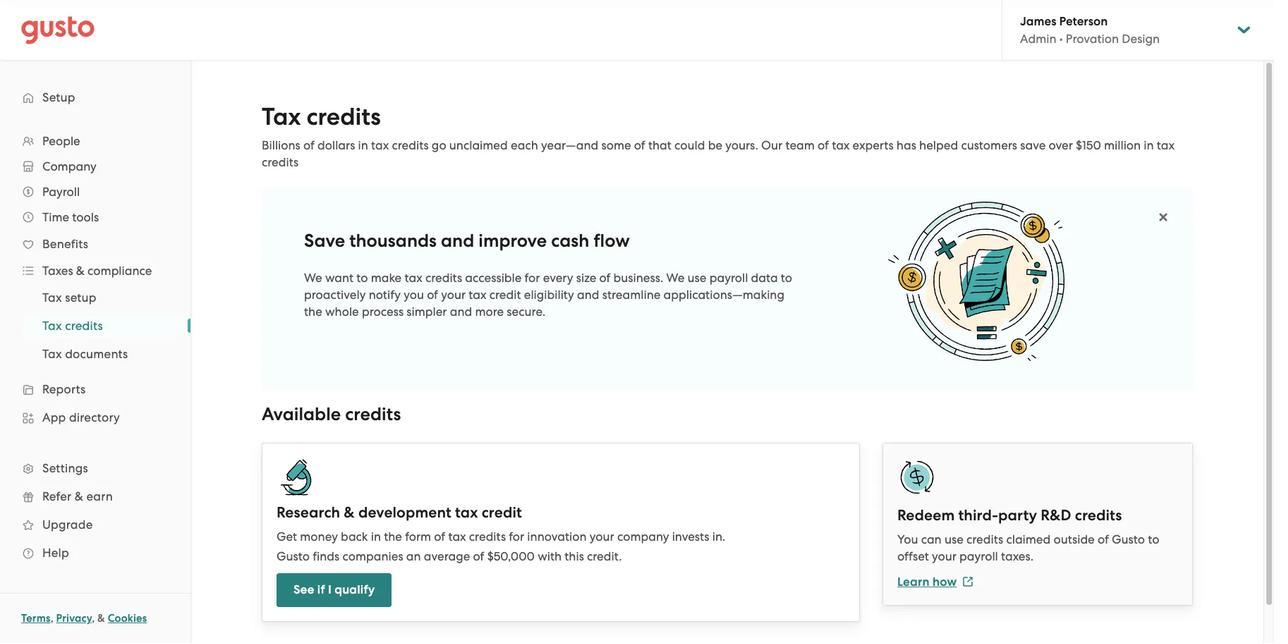 Task type: describe. For each thing, give the bounding box(es) containing it.
james peterson admin • provation design
[[1020, 14, 1160, 46]]

could
[[675, 138, 705, 152]]

whole
[[325, 305, 359, 319]]

tax for tax credits
[[42, 319, 62, 333]]

setup
[[42, 90, 75, 104]]

help link
[[14, 540, 176, 566]]

company button
[[14, 154, 176, 179]]

setup
[[65, 291, 96, 305]]

0 vertical spatial and
[[441, 230, 474, 252]]

payroll inside you can use credits claimed outside of gusto to offset your payroll taxes.
[[960, 549, 998, 563]]

2 we from the left
[[666, 271, 685, 285]]

credits inside you can use credits claimed outside of gusto to offset your payroll taxes.
[[967, 532, 1003, 546]]

each
[[511, 138, 538, 152]]

tax setup
[[42, 291, 96, 305]]

reports link
[[14, 377, 176, 402]]

taxes.
[[1001, 549, 1034, 563]]

our
[[761, 138, 783, 152]]

taxes & compliance button
[[14, 258, 176, 284]]

see
[[294, 582, 314, 597]]

redeem
[[897, 506, 955, 525]]

this
[[565, 549, 584, 563]]

people button
[[14, 128, 176, 154]]

•
[[1060, 32, 1063, 46]]

upgrade
[[42, 518, 93, 532]]

tax documents
[[42, 347, 128, 361]]

party
[[998, 506, 1037, 525]]

& for compliance
[[76, 264, 85, 278]]

your inside you can use credits claimed outside of gusto to offset your payroll taxes.
[[932, 549, 957, 563]]

time tools button
[[14, 205, 176, 230]]

size
[[576, 271, 596, 285]]

home image
[[21, 16, 95, 44]]

available
[[262, 403, 341, 425]]

credit inside we want to make tax credits accessible for every size of business. we use payroll data to proactively notify you of your tax credit eligibility and streamline applications—making the whole process simpler and more secure.
[[489, 288, 521, 302]]

terms , privacy , & cookies
[[21, 612, 147, 625]]

has
[[897, 138, 916, 152]]

2 vertical spatial and
[[450, 305, 472, 319]]

1 vertical spatial credit
[[482, 503, 522, 522]]

cookies
[[108, 612, 147, 625]]

app directory
[[42, 411, 120, 425]]

documents
[[65, 347, 128, 361]]

refer & earn
[[42, 490, 113, 504]]

with
[[538, 549, 562, 563]]

reports
[[42, 382, 86, 397]]

admin
[[1020, 32, 1057, 46]]

of up simpler
[[427, 288, 438, 302]]

app directory link
[[14, 405, 176, 430]]

tax inside get money back in the form of tax credits for innovation your company invests in. gusto finds companies an average of $50,000 with this credit.
[[448, 530, 466, 544]]

invests
[[672, 530, 709, 544]]

use inside we want to make tax credits accessible for every size of business. we use payroll data to proactively notify you of your tax credit eligibility and streamline applications—making the whole process simpler and more secure.
[[688, 271, 707, 285]]

you
[[404, 288, 424, 302]]

provation
[[1066, 32, 1119, 46]]

upgrade link
[[14, 512, 176, 538]]

how
[[933, 575, 957, 589]]

privacy
[[56, 612, 92, 625]]

your inside get money back in the form of tax credits for innovation your company invests in. gusto finds companies an average of $50,000 with this credit.
[[590, 530, 614, 544]]

& for development
[[344, 503, 355, 522]]

of right average
[[473, 549, 484, 563]]

gusto inside get money back in the form of tax credits for innovation your company invests in. gusto finds companies an average of $50,000 with this credit.
[[277, 549, 310, 563]]

see if i qualify
[[294, 582, 375, 597]]

secure.
[[507, 305, 546, 319]]

save thousands and improve cash flow
[[304, 230, 630, 252]]

you can use credits claimed outside of gusto to offset your payroll taxes.
[[897, 532, 1159, 563]]

business.
[[614, 271, 664, 285]]

1 vertical spatial and
[[577, 288, 599, 302]]

0 horizontal spatial in
[[358, 138, 368, 152]]

terms
[[21, 612, 51, 625]]

& for earn
[[75, 490, 83, 504]]

eligibility
[[524, 288, 574, 302]]

$50,000
[[487, 549, 535, 563]]

see if i qualify link
[[277, 573, 392, 607]]

credits inside list
[[65, 319, 103, 333]]

tax credits billions of dollars in tax credits go unclaimed each year—and some of that could be yours. our team of tax experts has helped customers save over $150 million in tax credits
[[262, 102, 1175, 169]]

earn
[[86, 490, 113, 504]]

of left dollars
[[303, 138, 315, 152]]

research
[[277, 503, 340, 522]]

r&d
[[1041, 506, 1071, 525]]

tax for tax credits billions of dollars in tax credits go unclaimed each year—and some of that could be yours. our team of tax experts has helped customers save over $150 million in tax credits
[[262, 102, 301, 131]]

want
[[325, 271, 354, 285]]

people
[[42, 134, 80, 148]]

proactively
[[304, 288, 366, 302]]

company
[[617, 530, 669, 544]]

time tools
[[42, 210, 99, 224]]

taxes
[[42, 264, 73, 278]]

taxes & compliance
[[42, 264, 152, 278]]

compliance
[[88, 264, 152, 278]]

1 , from the left
[[51, 612, 53, 625]]

of right "size"
[[599, 271, 611, 285]]

over
[[1049, 138, 1073, 152]]



Task type: locate. For each thing, give the bounding box(es) containing it.
tax down tax setup on the top
[[42, 319, 62, 333]]

dollars
[[318, 138, 355, 152]]

outside
[[1054, 532, 1095, 546]]

get
[[277, 530, 297, 544]]

setup link
[[14, 85, 176, 110]]

year—and
[[541, 138, 599, 152]]

research & development tax credit
[[277, 503, 522, 522]]

for
[[525, 271, 540, 285], [509, 530, 524, 544]]

0 vertical spatial credit
[[489, 288, 521, 302]]

your down can on the bottom right
[[932, 549, 957, 563]]

i
[[328, 582, 332, 597]]

of inside you can use credits claimed outside of gusto to offset your payroll taxes.
[[1098, 532, 1109, 546]]

,
[[51, 612, 53, 625], [92, 612, 95, 625]]

save
[[304, 230, 345, 252]]

and
[[441, 230, 474, 252], [577, 288, 599, 302], [450, 305, 472, 319]]

claimed
[[1006, 532, 1051, 546]]

help
[[42, 546, 69, 560]]

0 horizontal spatial use
[[688, 271, 707, 285]]

1 vertical spatial the
[[384, 530, 402, 544]]

2 , from the left
[[92, 612, 95, 625]]

gusto navigation element
[[0, 61, 190, 590]]

and up accessible
[[441, 230, 474, 252]]

of right outside
[[1098, 532, 1109, 546]]

of left that
[[634, 138, 645, 152]]

payroll button
[[14, 179, 176, 205]]

the inside get money back in the form of tax credits for innovation your company invests in. gusto finds companies an average of $50,000 with this credit.
[[384, 530, 402, 544]]

0 horizontal spatial payroll
[[710, 271, 748, 285]]

payroll left taxes.
[[960, 549, 998, 563]]

we want to make tax credits accessible for every size of business. we use payroll data to proactively notify you of your tax credit eligibility and streamline applications—making the whole process simpler and more secure.
[[304, 271, 792, 319]]

0 vertical spatial use
[[688, 271, 707, 285]]

list
[[0, 128, 190, 567], [0, 284, 190, 368]]

refer
[[42, 490, 72, 504]]

payroll up applications—making
[[710, 271, 748, 285]]

go
[[432, 138, 446, 152]]

1 vertical spatial payroll
[[960, 549, 998, 563]]

credits
[[307, 102, 381, 131], [392, 138, 429, 152], [262, 155, 299, 169], [425, 271, 462, 285], [65, 319, 103, 333], [345, 403, 401, 425], [1075, 506, 1122, 525], [469, 530, 506, 544], [967, 532, 1003, 546]]

1 horizontal spatial the
[[384, 530, 402, 544]]

& right the taxes
[[76, 264, 85, 278]]

list containing tax setup
[[0, 284, 190, 368]]

save
[[1020, 138, 1046, 152]]

in.
[[712, 530, 726, 544]]

and left more
[[450, 305, 472, 319]]

& left cookies button
[[97, 612, 105, 625]]

yours.
[[725, 138, 758, 152]]

credit.
[[587, 549, 622, 563]]

2 horizontal spatial to
[[1148, 532, 1159, 546]]

redeem third-party r&d credits
[[897, 506, 1122, 525]]

and down "size"
[[577, 288, 599, 302]]

1 vertical spatial your
[[590, 530, 614, 544]]

helped
[[919, 138, 958, 152]]

if
[[317, 582, 325, 597]]

tax for tax documents
[[42, 347, 62, 361]]

tax documents link
[[25, 341, 176, 367]]

more
[[475, 305, 504, 319]]

the down research & development tax credit
[[384, 530, 402, 544]]

2 list from the top
[[0, 284, 190, 368]]

tax down the taxes
[[42, 291, 62, 305]]

2 vertical spatial your
[[932, 549, 957, 563]]

1 we from the left
[[304, 271, 322, 285]]

get money back in the form of tax credits for innovation your company invests in. gusto finds companies an average of $50,000 with this credit.
[[277, 530, 726, 563]]

privacy link
[[56, 612, 92, 625]]

0 horizontal spatial your
[[441, 288, 466, 302]]

credit up get money back in the form of tax credits for innovation your company invests in. gusto finds companies an average of $50,000 with this credit.
[[482, 503, 522, 522]]

we
[[304, 271, 322, 285], [666, 271, 685, 285]]

accessible
[[465, 271, 522, 285]]

payroll
[[42, 185, 80, 199]]

1 horizontal spatial use
[[945, 532, 964, 546]]

thousands
[[349, 230, 437, 252]]

0 horizontal spatial to
[[357, 271, 368, 285]]

use right can on the bottom right
[[945, 532, 964, 546]]

, left cookies button
[[92, 612, 95, 625]]

million
[[1104, 138, 1141, 152]]

directory
[[69, 411, 120, 425]]

the down proactively
[[304, 305, 322, 319]]

1 horizontal spatial ,
[[92, 612, 95, 625]]

in up companies
[[371, 530, 381, 544]]

third-
[[958, 506, 998, 525]]

of
[[303, 138, 315, 152], [634, 138, 645, 152], [818, 138, 829, 152], [599, 271, 611, 285], [427, 288, 438, 302], [434, 530, 445, 544], [1098, 532, 1109, 546], [473, 549, 484, 563]]

payroll inside we want to make tax credits accessible for every size of business. we use payroll data to proactively notify you of your tax credit eligibility and streamline applications—making the whole process simpler and more secure.
[[710, 271, 748, 285]]

1 list from the top
[[0, 128, 190, 567]]

tax for tax setup
[[42, 291, 62, 305]]

for inside we want to make tax credits accessible for every size of business. we use payroll data to proactively notify you of your tax credit eligibility and streamline applications—making the whole process simpler and more secure.
[[525, 271, 540, 285]]

innovation
[[527, 530, 587, 544]]

flow
[[594, 230, 630, 252]]

notify
[[369, 288, 401, 302]]

0 vertical spatial the
[[304, 305, 322, 319]]

cookies button
[[108, 610, 147, 627]]

0 vertical spatial for
[[525, 271, 540, 285]]

customers
[[961, 138, 1017, 152]]

tax credits
[[42, 319, 103, 333]]

billions
[[262, 138, 300, 152]]

your inside we want to make tax credits accessible for every size of business. we use payroll data to proactively notify you of your tax credit eligibility and streamline applications—making the whole process simpler and more secure.
[[441, 288, 466, 302]]

applications—making
[[664, 288, 785, 302]]

in
[[358, 138, 368, 152], [1144, 138, 1154, 152], [371, 530, 381, 544]]

& up back
[[344, 503, 355, 522]]

1 vertical spatial for
[[509, 530, 524, 544]]

an
[[406, 549, 421, 563]]

experts
[[853, 138, 894, 152]]

in inside get money back in the form of tax credits for innovation your company invests in. gusto finds companies an average of $50,000 with this credit.
[[371, 530, 381, 544]]

gusto inside you can use credits claimed outside of gusto to offset your payroll taxes.
[[1112, 532, 1145, 546]]

in right dollars
[[358, 138, 368, 152]]

available credits
[[262, 403, 401, 425]]

your up simpler
[[441, 288, 466, 302]]

0 vertical spatial gusto
[[1112, 532, 1145, 546]]

tax
[[371, 138, 389, 152], [832, 138, 850, 152], [1157, 138, 1175, 152], [405, 271, 422, 285], [469, 288, 487, 302], [455, 503, 478, 522], [448, 530, 466, 544]]

we right "business."
[[666, 271, 685, 285]]

learn how
[[897, 575, 957, 589]]

1 horizontal spatial to
[[781, 271, 792, 285]]

1 vertical spatial use
[[945, 532, 964, 546]]

0 horizontal spatial we
[[304, 271, 322, 285]]

0 vertical spatial payroll
[[710, 271, 748, 285]]

0 horizontal spatial gusto
[[277, 549, 310, 563]]

to inside you can use credits claimed outside of gusto to offset your payroll taxes.
[[1148, 532, 1159, 546]]

payroll
[[710, 271, 748, 285], [960, 549, 998, 563]]

tax credits link
[[25, 313, 176, 339]]

the inside we want to make tax credits accessible for every size of business. we use payroll data to proactively notify you of your tax credit eligibility and streamline applications—making the whole process simpler and more secure.
[[304, 305, 322, 319]]

& inside dropdown button
[[76, 264, 85, 278]]

improve
[[479, 230, 547, 252]]

tools
[[72, 210, 99, 224]]

companies
[[342, 549, 403, 563]]

1 vertical spatial gusto
[[277, 549, 310, 563]]

that
[[648, 138, 672, 152]]

learn
[[897, 575, 930, 589]]

of up average
[[434, 530, 445, 544]]

qualify
[[335, 582, 375, 597]]

we left want
[[304, 271, 322, 285]]

0 horizontal spatial ,
[[51, 612, 53, 625]]

make
[[371, 271, 402, 285]]

, left privacy link
[[51, 612, 53, 625]]

$150
[[1076, 138, 1101, 152]]

unclaimed
[[449, 138, 508, 152]]

& left earn at bottom left
[[75, 490, 83, 504]]

0 vertical spatial your
[[441, 288, 466, 302]]

form
[[405, 530, 431, 544]]

0 horizontal spatial the
[[304, 305, 322, 319]]

2 horizontal spatial in
[[1144, 138, 1154, 152]]

every
[[543, 271, 573, 285]]

for up eligibility
[[525, 271, 540, 285]]

terms link
[[21, 612, 51, 625]]

1 horizontal spatial we
[[666, 271, 685, 285]]

simpler
[[407, 305, 447, 319]]

for inside get money back in the form of tax credits for innovation your company invests in. gusto finds companies an average of $50,000 with this credit.
[[509, 530, 524, 544]]

list containing people
[[0, 128, 190, 567]]

credits inside get money back in the form of tax credits for innovation your company invests in. gusto finds companies an average of $50,000 with this credit.
[[469, 530, 506, 544]]

1 horizontal spatial payroll
[[960, 549, 998, 563]]

benefits link
[[14, 231, 176, 257]]

tax up 'billions'
[[262, 102, 301, 131]]

credits inside we want to make tax credits accessible for every size of business. we use payroll data to proactively notify you of your tax credit eligibility and streamline applications—making the whole process simpler and more secure.
[[425, 271, 462, 285]]

in right million
[[1144, 138, 1154, 152]]

process
[[362, 305, 404, 319]]

1 horizontal spatial your
[[590, 530, 614, 544]]

james
[[1020, 14, 1057, 29]]

gusto down get
[[277, 549, 310, 563]]

1 horizontal spatial gusto
[[1112, 532, 1145, 546]]

tax inside tax credits billions of dollars in tax credits go unclaimed each year—and some of that could be yours. our team of tax experts has helped customers save over $150 million in tax credits
[[262, 102, 301, 131]]

cash
[[551, 230, 589, 252]]

credit down accessible
[[489, 288, 521, 302]]

money
[[300, 530, 338, 544]]

use up applications—making
[[688, 271, 707, 285]]

your up credit. on the left
[[590, 530, 614, 544]]

team
[[786, 138, 815, 152]]

gusto right outside
[[1112, 532, 1145, 546]]

of right team
[[818, 138, 829, 152]]

2 horizontal spatial your
[[932, 549, 957, 563]]

finds
[[313, 549, 340, 563]]

offset
[[897, 549, 929, 563]]

average
[[424, 549, 470, 563]]

tax down 'tax credits'
[[42, 347, 62, 361]]

for up $50,000
[[509, 530, 524, 544]]

use inside you can use credits claimed outside of gusto to offset your payroll taxes.
[[945, 532, 964, 546]]

1 horizontal spatial in
[[371, 530, 381, 544]]



Task type: vqa. For each thing, say whether or not it's contained in the screenshot.
bottommost plan
no



